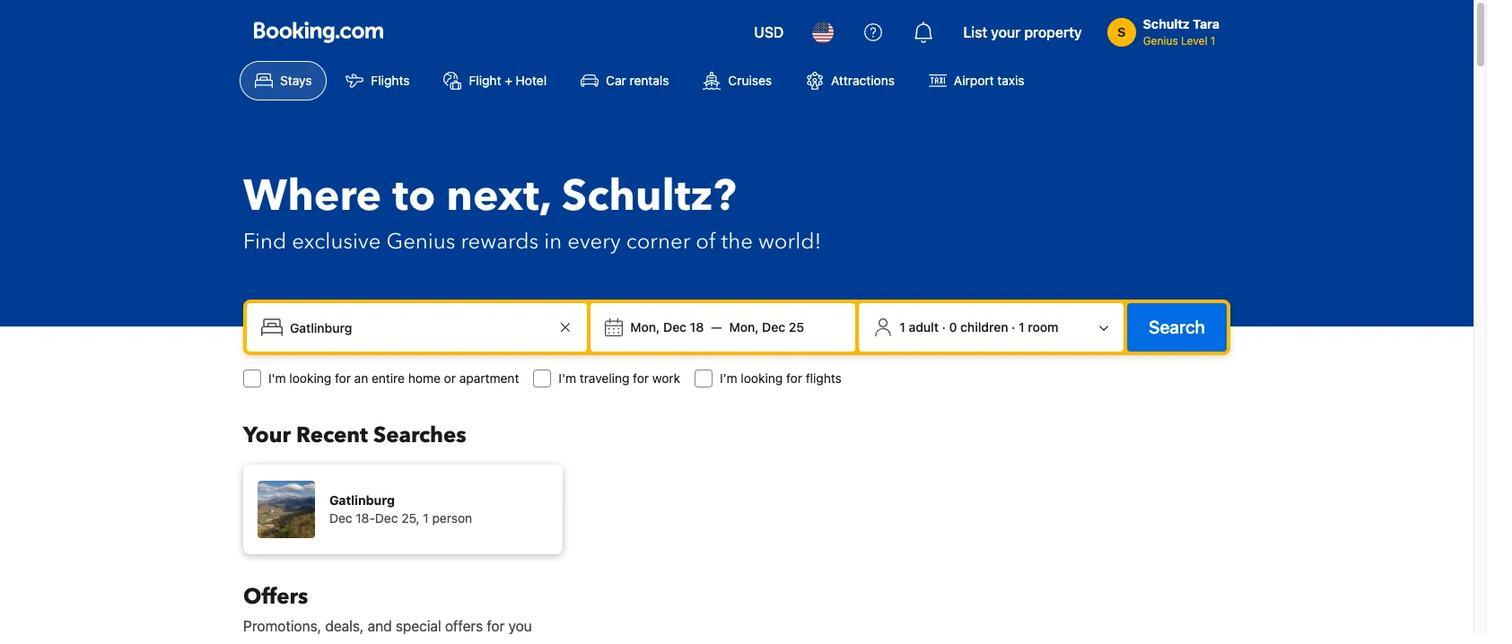 Task type: locate. For each thing, give the bounding box(es) containing it.
0 horizontal spatial ·
[[942, 320, 946, 335]]

for
[[335, 371, 351, 386], [633, 371, 649, 386], [786, 371, 802, 386], [487, 619, 505, 635]]

for left work
[[633, 371, 649, 386]]

find
[[243, 227, 287, 257]]

looking
[[289, 371, 331, 386], [741, 371, 783, 386]]

stays
[[280, 73, 312, 88]]

where to next, schultz? find exclusive genius rewards in every corner of the world!
[[243, 167, 822, 257]]

1 horizontal spatial looking
[[741, 371, 783, 386]]

1
[[1211, 34, 1216, 48], [900, 320, 906, 335], [1019, 320, 1025, 335], [423, 511, 429, 526]]

dec left 25,
[[375, 511, 398, 526]]

1 horizontal spatial ·
[[1012, 320, 1016, 335]]

car
[[606, 73, 626, 88]]

where
[[243, 167, 382, 226]]

your
[[991, 24, 1021, 40]]

i'm for i'm traveling for work
[[559, 371, 576, 386]]

corner
[[626, 227, 691, 257]]

25
[[789, 320, 804, 335]]

mon,
[[631, 320, 660, 335], [729, 320, 759, 335]]

1 vertical spatial genius
[[386, 227, 456, 257]]

1 down tara
[[1211, 34, 1216, 48]]

1 i'm from the left
[[268, 371, 286, 386]]

cruises link
[[688, 61, 787, 101]]

i'm up the your
[[268, 371, 286, 386]]

0 horizontal spatial i'm
[[268, 371, 286, 386]]

genius down to
[[386, 227, 456, 257]]

airport taxis
[[954, 73, 1025, 88]]

genius inside the where to next, schultz? find exclusive genius rewards in every corner of the world!
[[386, 227, 456, 257]]

for left an
[[335, 371, 351, 386]]

1 left room
[[1019, 320, 1025, 335]]

searches
[[373, 421, 466, 451]]

rentals
[[630, 73, 669, 88]]

an
[[354, 371, 368, 386]]

looking right i'm
[[741, 371, 783, 386]]

0 horizontal spatial looking
[[289, 371, 331, 386]]

flights link
[[331, 61, 425, 101]]

i'm left "traveling"
[[559, 371, 576, 386]]

gatlinburg
[[329, 493, 395, 508]]

2 looking from the left
[[741, 371, 783, 386]]

2 i'm from the left
[[559, 371, 576, 386]]

1 inside schultz tara genius level 1
[[1211, 34, 1216, 48]]

or
[[444, 371, 456, 386]]

mon, dec 25 button
[[722, 312, 812, 344]]

airport taxis link
[[914, 61, 1040, 101]]

i'm for i'm looking for an entire home or apartment
[[268, 371, 286, 386]]

i'm
[[268, 371, 286, 386], [559, 371, 576, 386]]

adult
[[909, 320, 939, 335]]

exclusive
[[292, 227, 381, 257]]

· left 0
[[942, 320, 946, 335]]

and
[[368, 619, 392, 635]]

0 vertical spatial genius
[[1143, 34, 1178, 48]]

mon, dec 18 button
[[623, 312, 711, 344]]

apartment
[[459, 371, 519, 386]]

offers
[[445, 619, 483, 635]]

0 horizontal spatial genius
[[386, 227, 456, 257]]

for inside offers promotions, deals, and special offers for you
[[487, 619, 505, 635]]

1 horizontal spatial genius
[[1143, 34, 1178, 48]]

tara
[[1193, 16, 1220, 31]]

1 mon, from the left
[[631, 320, 660, 335]]

dec left 18-
[[329, 511, 352, 526]]

for left flights
[[786, 371, 802, 386]]

next,
[[446, 167, 551, 226]]

1 looking from the left
[[289, 371, 331, 386]]

stays link
[[240, 61, 327, 101]]

0
[[949, 320, 957, 335]]

booking.com image
[[254, 22, 383, 43]]

18-
[[356, 511, 375, 526]]

attractions
[[831, 73, 895, 88]]

schultz tara genius level 1
[[1143, 16, 1220, 48]]

usd
[[754, 24, 784, 40]]

mon, right —
[[729, 320, 759, 335]]

car rentals link
[[566, 61, 684, 101]]

usd button
[[743, 11, 795, 54]]

offers
[[243, 583, 308, 612]]

·
[[942, 320, 946, 335], [1012, 320, 1016, 335]]

i'm looking for an entire home or apartment
[[268, 371, 519, 386]]

1 horizontal spatial i'm
[[559, 371, 576, 386]]

Where are you going? field
[[283, 312, 555, 344]]

genius
[[1143, 34, 1178, 48], [386, 227, 456, 257]]

of
[[696, 227, 716, 257]]

genius down schultz
[[1143, 34, 1178, 48]]

· right the children
[[1012, 320, 1016, 335]]

traveling
[[580, 371, 630, 386]]

dec
[[663, 320, 687, 335], [762, 320, 786, 335], [329, 511, 352, 526], [375, 511, 398, 526]]

hotel
[[516, 73, 547, 88]]

promotions,
[[243, 619, 321, 635]]

your recent searches
[[243, 421, 466, 451]]

for left you
[[487, 619, 505, 635]]

1 horizontal spatial mon,
[[729, 320, 759, 335]]

looking left an
[[289, 371, 331, 386]]

work
[[652, 371, 680, 386]]

dec left 25
[[762, 320, 786, 335]]

+
[[505, 73, 512, 88]]

search button
[[1128, 303, 1227, 352]]

list
[[964, 24, 988, 40]]

s
[[1118, 24, 1126, 39]]

2 · from the left
[[1012, 320, 1016, 335]]

room
[[1028, 320, 1059, 335]]

1 · from the left
[[942, 320, 946, 335]]

mon, dec 18 — mon, dec 25
[[631, 320, 804, 335]]

1 right 25,
[[423, 511, 429, 526]]

0 horizontal spatial mon,
[[631, 320, 660, 335]]

property
[[1025, 24, 1082, 40]]

schultz
[[1143, 16, 1190, 31]]

mon, left 18
[[631, 320, 660, 335]]

flights
[[371, 73, 410, 88]]



Task type: describe. For each thing, give the bounding box(es) containing it.
special
[[396, 619, 441, 635]]

flight + hotel link
[[429, 61, 562, 101]]

looking for i'm
[[289, 371, 331, 386]]

rewards
[[461, 227, 539, 257]]

—
[[711, 320, 722, 335]]

18
[[690, 320, 704, 335]]

you
[[509, 619, 532, 635]]

deals,
[[325, 619, 364, 635]]

offers promotions, deals, and special offers for you
[[243, 583, 532, 635]]

your account menu schultz tara genius level 1 element
[[1107, 8, 1227, 49]]

list your property
[[964, 24, 1082, 40]]

children
[[961, 320, 1009, 335]]

recent
[[296, 421, 368, 451]]

schultz?
[[562, 167, 736, 226]]

your
[[243, 421, 291, 451]]

cruises
[[728, 73, 772, 88]]

home
[[408, 371, 441, 386]]

i'm traveling for work
[[559, 371, 680, 386]]

1 adult · 0 children · 1 room
[[900, 320, 1059, 335]]

in
[[544, 227, 562, 257]]

flight
[[469, 73, 501, 88]]

for for flights
[[786, 371, 802, 386]]

i'm
[[720, 371, 738, 386]]

to
[[392, 167, 436, 226]]

for for an
[[335, 371, 351, 386]]

1 adult · 0 children · 1 room button
[[866, 311, 1117, 345]]

25,
[[402, 511, 420, 526]]

for for work
[[633, 371, 649, 386]]

flights
[[806, 371, 842, 386]]

car rentals
[[606, 73, 669, 88]]

genius inside schultz tara genius level 1
[[1143, 34, 1178, 48]]

flight + hotel
[[469, 73, 547, 88]]

looking for i'm
[[741, 371, 783, 386]]

search
[[1149, 317, 1206, 338]]

2 mon, from the left
[[729, 320, 759, 335]]

1 left adult
[[900, 320, 906, 335]]

taxis
[[998, 73, 1025, 88]]

i'm looking for flights
[[720, 371, 842, 386]]

1 inside 'gatlinburg dec 18-dec 25, 1 person'
[[423, 511, 429, 526]]

world!
[[758, 227, 822, 257]]

airport
[[954, 73, 994, 88]]

entire
[[372, 371, 405, 386]]

attractions link
[[791, 61, 910, 101]]

the
[[721, 227, 753, 257]]

person
[[432, 511, 472, 526]]

level
[[1181, 34, 1208, 48]]

gatlinburg dec 18-dec 25, 1 person
[[329, 493, 472, 526]]

list your property link
[[953, 11, 1093, 54]]

every
[[567, 227, 621, 257]]

dec left 18
[[663, 320, 687, 335]]



Task type: vqa. For each thing, say whether or not it's contained in the screenshot.
the bottom Escape
no



